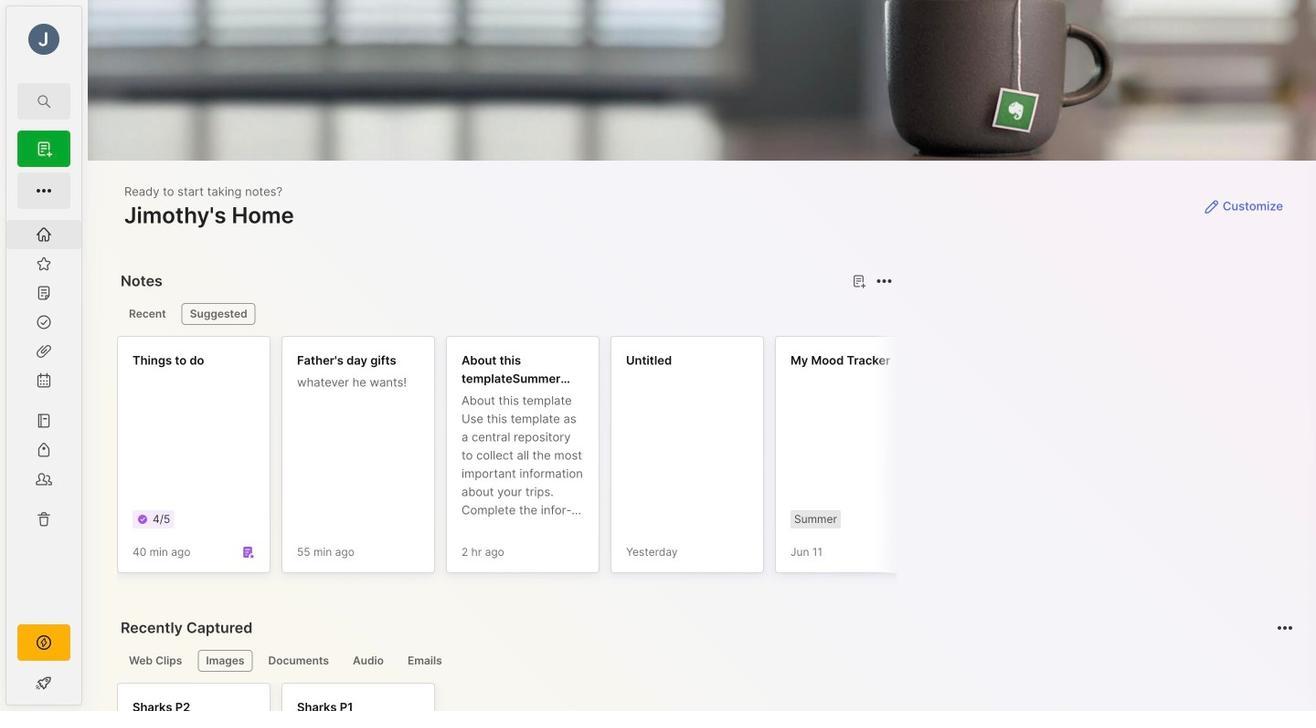 Task type: vqa. For each thing, say whether or not it's contained in the screenshot.
top tab list
yes



Task type: describe. For each thing, give the bounding box(es) containing it.
Account field
[[6, 21, 81, 58]]

main element
[[0, 0, 88, 712]]

edit search image
[[33, 90, 55, 112]]

account image
[[28, 24, 59, 55]]

click to expand image
[[80, 678, 94, 700]]

1 row group from the top
[[117, 336, 1316, 585]]



Task type: locate. For each thing, give the bounding box(es) containing it.
new note image up home image
[[33, 180, 55, 202]]

2 new note image from the top
[[33, 180, 55, 202]]

tree
[[6, 220, 81, 609]]

1 vertical spatial row group
[[117, 684, 446, 712]]

tab
[[121, 303, 174, 325], [182, 303, 256, 325], [121, 651, 190, 673], [198, 651, 253, 673], [260, 651, 337, 673], [345, 651, 392, 673], [399, 651, 450, 673]]

tree inside the main element
[[6, 220, 81, 609]]

tab list for first row group from the bottom
[[121, 651, 1291, 673]]

0 vertical spatial tab list
[[121, 303, 890, 325]]

Help and Learning task checklist field
[[6, 669, 81, 698]]

2 tab list from the top
[[121, 651, 1291, 673]]

1 tab list from the top
[[121, 303, 890, 325]]

upgrade image
[[33, 632, 55, 654]]

1 vertical spatial new note image
[[33, 180, 55, 202]]

home image
[[35, 226, 53, 244]]

tab list for 2nd row group from the bottom of the page
[[121, 303, 890, 325]]

1 new note image from the top
[[33, 138, 55, 160]]

1 vertical spatial tab list
[[121, 651, 1291, 673]]

new note image down 'edit search' icon
[[33, 138, 55, 160]]

row group
[[117, 336, 1316, 585], [117, 684, 446, 712]]

tab list
[[121, 303, 890, 325], [121, 651, 1291, 673]]

2 row group from the top
[[117, 684, 446, 712]]

0 vertical spatial row group
[[117, 336, 1316, 585]]

0 vertical spatial new note image
[[33, 138, 55, 160]]

new note image
[[33, 138, 55, 160], [33, 180, 55, 202]]



